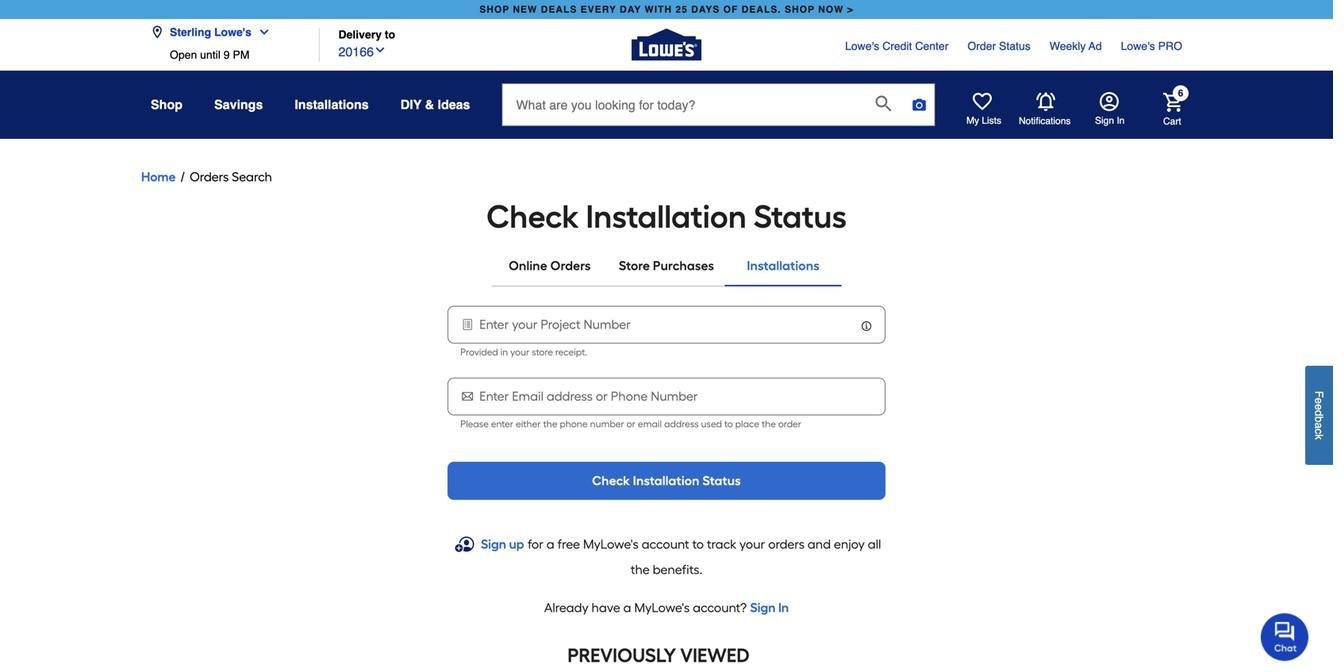 Task type: vqa. For each thing, say whether or not it's contained in the screenshot.
Kitchen's Kitchen
no



Task type: describe. For each thing, give the bounding box(es) containing it.
sterling lowe's
[[170, 26, 252, 38]]

open
[[170, 48, 197, 61]]

f e e d b a c k button
[[1306, 366, 1334, 465]]

search
[[232, 169, 272, 185]]

number
[[590, 418, 625, 430]]

shop
[[151, 97, 183, 112]]

sign up link
[[481, 535, 524, 554]]

lowe's home improvement lists image
[[973, 92, 992, 111]]

Search Query text field
[[503, 84, 863, 125]]

online
[[509, 258, 548, 273]]

20166
[[339, 44, 374, 59]]

sign up for a free mylowe's account to track your orders and enjoy all the benefits.
[[481, 537, 881, 577]]

weekly ad
[[1050, 40, 1102, 52]]

chevron down image inside 20166 button
[[374, 44, 387, 56]]

9
[[224, 48, 230, 61]]

deals
[[541, 4, 577, 15]]

lowe's home improvement logo image
[[632, 10, 702, 80]]

provided
[[461, 346, 498, 358]]

diy & ideas button
[[401, 90, 470, 119]]

ideas
[[438, 97, 470, 112]]

0 horizontal spatial check
[[487, 198, 579, 236]]

place
[[736, 418, 760, 430]]

k
[[1313, 435, 1326, 440]]

my
[[967, 115, 980, 126]]

shop new deals every day with 25 days of deals. shop now > link
[[476, 0, 857, 19]]

account
[[642, 537, 689, 552]]

shop new deals every day with 25 days of deals. shop now >
[[480, 4, 854, 15]]

log off report image
[[461, 317, 475, 333]]

already
[[544, 601, 589, 616]]

order status link
[[968, 38, 1031, 54]]

2 shop from the left
[[785, 4, 815, 15]]

store
[[619, 258, 650, 273]]

in inside button
[[1117, 115, 1125, 126]]

f e e d b a c k
[[1313, 391, 1326, 440]]

weekly
[[1050, 40, 1086, 52]]

to inside sign up for a free mylowe's account to track your orders and enjoy all the benefits.
[[693, 537, 704, 552]]

1 vertical spatial mylowe's
[[635, 601, 690, 616]]

phone
[[560, 418, 588, 430]]

please
[[461, 418, 489, 430]]

center
[[916, 40, 949, 52]]

0 vertical spatial installation
[[586, 198, 747, 236]]

orders search
[[190, 169, 272, 185]]

installation inside 'button'
[[633, 473, 700, 489]]

d
[[1313, 410, 1326, 417]]

search image
[[876, 95, 892, 111]]

previously viewed heading
[[141, 640, 1176, 672]]

&
[[425, 97, 434, 112]]

a inside button
[[1313, 423, 1326, 429]]

lowe's home improvement notification center image
[[1037, 92, 1056, 111]]

>
[[848, 4, 854, 15]]

account?
[[693, 601, 747, 616]]

a inside sign up for a free mylowe's account to track your orders and enjoy all the benefits.
[[547, 537, 555, 552]]

already have a mylowe's account? sign in
[[544, 601, 789, 616]]

6
[[1179, 88, 1184, 99]]

0 horizontal spatial to
[[385, 28, 395, 41]]

please enter either the phone number or email address used to place the order
[[461, 418, 802, 430]]

c
[[1313, 429, 1326, 435]]

installations button for store purchases
[[725, 247, 842, 285]]

up
[[509, 537, 524, 552]]

email outlined image
[[461, 389, 475, 404]]

or
[[627, 418, 636, 430]]

either
[[516, 418, 541, 430]]

delivery
[[339, 28, 382, 41]]

previously viewed
[[568, 644, 750, 667]]

info outlined image
[[860, 320, 873, 333]]

savings
[[214, 97, 263, 112]]

my lists link
[[967, 92, 1002, 127]]

every
[[581, 4, 617, 15]]

order
[[778, 418, 802, 430]]

lowe's credit center
[[845, 40, 949, 52]]

orders search button
[[190, 167, 272, 187]]

status inside 'button'
[[703, 473, 741, 489]]

sterling lowe's button
[[151, 16, 277, 48]]

1 vertical spatial status
[[754, 198, 847, 236]]

camera image
[[912, 97, 928, 113]]

enter
[[491, 418, 514, 430]]

all
[[868, 537, 881, 552]]

2 horizontal spatial the
[[762, 418, 776, 430]]

of
[[724, 4, 738, 15]]

chat invite button image
[[1261, 613, 1310, 661]]

mylowe's inside sign up for a free mylowe's account to track your orders and enjoy all the benefits.
[[583, 537, 639, 552]]

installations for store purchases
[[747, 258, 820, 273]]

pro
[[1159, 40, 1183, 52]]

0 horizontal spatial orders
[[190, 169, 229, 185]]

sign in link
[[750, 599, 789, 618]]

used
[[701, 418, 722, 430]]

benefits.
[[653, 562, 703, 577]]

new
[[513, 4, 538, 15]]

my lists
[[967, 115, 1002, 126]]



Task type: locate. For each thing, give the bounding box(es) containing it.
lowe's left credit
[[845, 40, 880, 52]]

sign inside button
[[1095, 115, 1115, 126]]

e up d
[[1313, 398, 1326, 404]]

1 vertical spatial installations
[[747, 258, 820, 273]]

installation up store purchases
[[586, 198, 747, 236]]

1 vertical spatial chevron down image
[[374, 44, 387, 56]]

installations button
[[295, 90, 369, 119], [725, 247, 842, 285]]

a up k
[[1313, 423, 1326, 429]]

installations
[[295, 97, 369, 112], [747, 258, 820, 273]]

orders
[[768, 537, 805, 552]]

1 vertical spatial check
[[592, 473, 630, 489]]

1 e from the top
[[1313, 398, 1326, 404]]

check installation status inside 'button'
[[592, 473, 741, 489]]

shop left new
[[480, 4, 510, 15]]

0 horizontal spatial the
[[543, 418, 558, 430]]

sign
[[1095, 115, 1115, 126], [481, 537, 506, 552], [750, 601, 776, 616]]

1 horizontal spatial your
[[740, 537, 765, 552]]

chevron down image inside the sterling lowe's button
[[252, 26, 271, 38]]

the left order
[[762, 418, 776, 430]]

1 horizontal spatial sign
[[750, 601, 776, 616]]

mylowe's down benefits.
[[635, 601, 690, 616]]

0 vertical spatial a
[[1313, 423, 1326, 429]]

0 vertical spatial orders
[[190, 169, 229, 185]]

the inside sign up for a free mylowe's account to track your orders and enjoy all the benefits.
[[631, 562, 650, 577]]

None search field
[[502, 83, 935, 141]]

sign down lowe's home improvement account image
[[1095, 115, 1115, 126]]

order
[[968, 40, 996, 52]]

deals.
[[742, 4, 782, 15]]

lowe's for lowe's pro
[[1121, 40, 1156, 52]]

sign in
[[1095, 115, 1125, 126]]

address
[[664, 418, 699, 430]]

lowe's pro link
[[1121, 38, 1183, 54]]

0 horizontal spatial lowe's
[[214, 26, 252, 38]]

0 horizontal spatial installations
[[295, 97, 369, 112]]

sign left up
[[481, 537, 506, 552]]

1 vertical spatial sign
[[481, 537, 506, 552]]

home
[[141, 169, 176, 185]]

0 vertical spatial status
[[999, 40, 1031, 52]]

a
[[1313, 423, 1326, 429], [547, 537, 555, 552], [624, 601, 631, 616]]

2 horizontal spatial a
[[1313, 423, 1326, 429]]

orders left search
[[190, 169, 229, 185]]

0 vertical spatial check
[[487, 198, 579, 236]]

1 horizontal spatial chevron down image
[[374, 44, 387, 56]]

sign for sign up for a free mylowe's account to track your orders and enjoy all the benefits.
[[481, 537, 506, 552]]

lowe's up 9
[[214, 26, 252, 38]]

lowe's left pro
[[1121, 40, 1156, 52]]

credit
[[883, 40, 912, 52]]

1 vertical spatial check installation status
[[592, 473, 741, 489]]

a right have
[[624, 601, 631, 616]]

mylowe's
[[583, 537, 639, 552], [635, 601, 690, 616]]

the
[[543, 418, 558, 430], [762, 418, 776, 430], [631, 562, 650, 577]]

2 vertical spatial sign
[[750, 601, 776, 616]]

b
[[1313, 417, 1326, 423]]

0 horizontal spatial in
[[779, 601, 789, 616]]

0 vertical spatial your
[[511, 346, 530, 358]]

2 vertical spatial status
[[703, 473, 741, 489]]

your right in
[[511, 346, 530, 358]]

1 vertical spatial in
[[779, 601, 789, 616]]

store
[[532, 346, 553, 358]]

cart
[[1164, 116, 1182, 127]]

to
[[385, 28, 395, 41], [725, 418, 733, 430], [693, 537, 704, 552]]

enjoy
[[834, 537, 865, 552]]

have
[[592, 601, 620, 616]]

0 horizontal spatial sign
[[481, 537, 506, 552]]

1 horizontal spatial lowe's
[[845, 40, 880, 52]]

2 horizontal spatial sign
[[1095, 115, 1115, 126]]

0 vertical spatial in
[[1117, 115, 1125, 126]]

1 horizontal spatial in
[[1117, 115, 1125, 126]]

savings button
[[214, 90, 263, 119]]

2 vertical spatial to
[[693, 537, 704, 552]]

check down number
[[592, 473, 630, 489]]

1 vertical spatial to
[[725, 418, 733, 430]]

check installation status up store purchases
[[487, 198, 847, 236]]

viewed
[[681, 644, 750, 667]]

online orders button
[[492, 247, 608, 285]]

e
[[1313, 398, 1326, 404], [1313, 404, 1326, 410]]

in down lowe's home improvement account image
[[1117, 115, 1125, 126]]

0 vertical spatial mylowe's
[[583, 537, 639, 552]]

delivery to
[[339, 28, 395, 41]]

to left track
[[693, 537, 704, 552]]

installations for savings
[[295, 97, 369, 112]]

the right either
[[543, 418, 558, 430]]

1 horizontal spatial shop
[[785, 4, 815, 15]]

orders right online
[[551, 258, 591, 273]]

with
[[645, 4, 672, 15]]

1 horizontal spatial to
[[693, 537, 704, 552]]

0 vertical spatial installations
[[295, 97, 369, 112]]

in
[[501, 346, 508, 358]]

check up online
[[487, 198, 579, 236]]

1 horizontal spatial the
[[631, 562, 650, 577]]

1 horizontal spatial status
[[754, 198, 847, 236]]

installation down address
[[633, 473, 700, 489]]

until
[[200, 48, 221, 61]]

online orders
[[509, 258, 591, 273]]

0 vertical spatial chevron down image
[[252, 26, 271, 38]]

home link
[[141, 167, 176, 187]]

to right used
[[725, 418, 733, 430]]

check
[[487, 198, 579, 236], [592, 473, 630, 489]]

pm
[[233, 48, 250, 61]]

20166 button
[[339, 41, 387, 62]]

a right for
[[547, 537, 555, 552]]

order status
[[968, 40, 1031, 52]]

mylowe's right free at the bottom left of page
[[583, 537, 639, 552]]

0 horizontal spatial chevron down image
[[252, 26, 271, 38]]

provided in your store receipt.
[[461, 346, 587, 358]]

store purchases button
[[608, 247, 725, 285]]

lowe's for lowe's credit center
[[845, 40, 880, 52]]

lowe's credit center link
[[845, 38, 949, 54]]

1 vertical spatial your
[[740, 537, 765, 552]]

0 horizontal spatial your
[[511, 346, 530, 358]]

weekly ad link
[[1050, 38, 1102, 54]]

open until 9 pm
[[170, 48, 250, 61]]

1 vertical spatial installations button
[[725, 247, 842, 285]]

free
[[558, 537, 580, 552]]

0 horizontal spatial a
[[547, 537, 555, 552]]

purchases
[[653, 258, 714, 273]]

1 horizontal spatial installations button
[[725, 247, 842, 285]]

installation
[[586, 198, 747, 236], [633, 473, 700, 489]]

0 vertical spatial check installation status
[[487, 198, 847, 236]]

your inside sign up for a free mylowe's account to track your orders and enjoy all the benefits.
[[740, 537, 765, 552]]

diy & ideas
[[401, 97, 470, 112]]

2 horizontal spatial to
[[725, 418, 733, 430]]

lists
[[982, 115, 1002, 126]]

0 vertical spatial to
[[385, 28, 395, 41]]

lowe's inside button
[[214, 26, 252, 38]]

the down account
[[631, 562, 650, 577]]

to right delivery
[[385, 28, 395, 41]]

your right track
[[740, 537, 765, 552]]

1 shop from the left
[[480, 4, 510, 15]]

1 horizontal spatial orders
[[551, 258, 591, 273]]

in
[[1117, 115, 1125, 126], [779, 601, 789, 616]]

25
[[676, 4, 688, 15]]

1 vertical spatial a
[[547, 537, 555, 552]]

0 vertical spatial installations button
[[295, 90, 369, 119]]

1 horizontal spatial installations
[[747, 258, 820, 273]]

track
[[707, 537, 737, 552]]

1 horizontal spatial check
[[592, 473, 630, 489]]

sign right account?
[[750, 601, 776, 616]]

1 horizontal spatial a
[[624, 601, 631, 616]]

2 horizontal spatial lowe's
[[1121, 40, 1156, 52]]

check installation status
[[487, 198, 847, 236], [592, 473, 741, 489]]

shop
[[480, 4, 510, 15], [785, 4, 815, 15]]

f
[[1313, 391, 1326, 398]]

and
[[808, 537, 831, 552]]

notifications
[[1019, 115, 1071, 126]]

check installation status button
[[448, 462, 886, 500]]

lowe's home improvement account image
[[1100, 92, 1119, 111]]

0 horizontal spatial installations button
[[295, 90, 369, 119]]

shop left the now
[[785, 4, 815, 15]]

for
[[528, 537, 544, 552]]

sign inside sign up for a free mylowe's account to track your orders and enjoy all the benefits.
[[481, 537, 506, 552]]

2 e from the top
[[1313, 404, 1326, 410]]

1 vertical spatial installation
[[633, 473, 700, 489]]

e up b
[[1313, 404, 1326, 410]]

check installation status down address
[[592, 473, 741, 489]]

chevron down image
[[252, 26, 271, 38], [374, 44, 387, 56]]

2 vertical spatial a
[[624, 601, 631, 616]]

0 horizontal spatial status
[[703, 473, 741, 489]]

2 horizontal spatial status
[[999, 40, 1031, 52]]

email
[[638, 418, 662, 430]]

sign in button
[[1095, 92, 1125, 127]]

0 vertical spatial sign
[[1095, 115, 1115, 126]]

0 horizontal spatial shop
[[480, 4, 510, 15]]

shop button
[[151, 90, 183, 119]]

check inside 'button'
[[592, 473, 630, 489]]

lowe's home improvement cart image
[[1164, 93, 1183, 112]]

sterling
[[170, 26, 211, 38]]

1 vertical spatial orders
[[551, 258, 591, 273]]

previously
[[568, 644, 676, 667]]

ad
[[1089, 40, 1102, 52]]

diy
[[401, 97, 422, 112]]

store purchases
[[619, 258, 714, 273]]

day
[[620, 4, 642, 15]]

sign for sign in
[[1095, 115, 1115, 126]]

location image
[[151, 26, 164, 38]]

in down the orders
[[779, 601, 789, 616]]

installations button for savings
[[295, 90, 369, 119]]

now
[[818, 4, 844, 15]]



